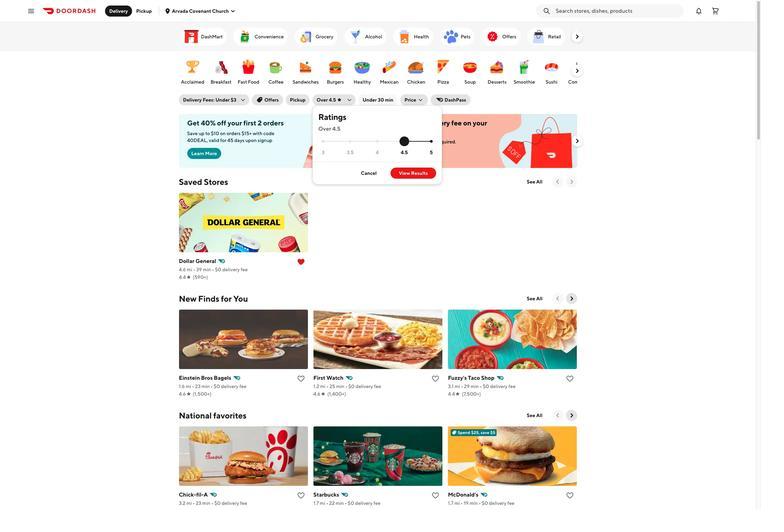 Task type: describe. For each thing, give the bounding box(es) containing it.
min inside under 30 min button
[[385, 97, 394, 103]]

min for mcdonald's
[[470, 501, 478, 506]]

mi for einstein
[[186, 384, 191, 389]]

dashmart
[[201, 34, 223, 39]]

enjoy
[[389, 119, 408, 127]]

delivery button
[[105, 5, 132, 16]]

offers button
[[252, 94, 283, 105]]

see for saved stores
[[527, 179, 536, 185]]

delivery for chick-fil-a
[[222, 501, 239, 506]]

0 vertical spatial pickup button
[[132, 5, 156, 16]]

previous button of carousel image
[[555, 295, 562, 302]]

new finds for you
[[179, 294, 248, 304]]

5 stars and over image
[[430, 140, 433, 143]]

finds
[[198, 294, 219, 304]]

fee inside enjoy a $0 delivery fee on your first order.
[[452, 119, 462, 127]]

delivery for einstein bros bagels
[[221, 384, 239, 389]]

min for chick-fil-a
[[202, 501, 211, 506]]

fee for einstein bros bagels
[[240, 384, 247, 389]]

mi left 19 on the bottom of page
[[455, 501, 460, 506]]

$10
[[211, 131, 219, 136]]

see all for new finds for you
[[527, 296, 543, 302]]

catering image
[[575, 28, 592, 45]]

orders inside save up to $10 on orders $15+ with code 40deal, valid for 45 days upon signup
[[227, 131, 241, 136]]

fee for mcdonald's
[[508, 501, 515, 506]]

view results
[[399, 171, 428, 176]]

acclaimed link
[[180, 55, 206, 87]]

1 under from the left
[[216, 97, 230, 103]]

arvada covenant church
[[172, 8, 229, 14]]

saved
[[179, 177, 202, 187]]

(7,500+)
[[462, 392, 481, 397]]

4.6 mi • 39 min • $​0 delivery fee
[[179, 267, 248, 273]]

enjoy a $0 delivery fee on your first order.
[[389, 119, 488, 135]]

0 vertical spatial first
[[244, 119, 257, 127]]

fee for dollar general
[[241, 267, 248, 273]]

25
[[330, 384, 335, 389]]

mexican
[[380, 79, 399, 85]]

4.5 inside over 4.5 button
[[329, 97, 336, 103]]

einstein bros bagels
[[179, 375, 231, 381]]

days
[[234, 138, 245, 143]]

$5 subtotal minimum required.
[[389, 139, 457, 145]]

mi down the starbucks
[[320, 501, 326, 506]]

fast food
[[238, 79, 260, 85]]

starbucks
[[314, 492, 339, 498]]

Store search: begin typing to search for stores available on DoorDash text field
[[556, 7, 680, 15]]

cancel
[[361, 171, 377, 176]]

delivery for dollar general
[[222, 267, 240, 273]]

comfort food
[[569, 79, 600, 85]]

delivery fees: under $3
[[183, 97, 237, 103]]

min for fuzzy's taco shop
[[471, 384, 479, 389]]

saved stores
[[179, 177, 228, 187]]

order.
[[404, 127, 422, 135]]

2 vertical spatial 4.5
[[401, 150, 408, 155]]

food for comfort food
[[588, 79, 600, 85]]

1 vertical spatial pickup
[[290, 97, 306, 103]]

all for saved stores
[[537, 179, 543, 185]]

29
[[464, 384, 470, 389]]

mcdonald's
[[448, 492, 479, 498]]

open menu image
[[27, 7, 35, 15]]

4.6 for first watch
[[314, 392, 321, 397]]

alcohol
[[365, 34, 382, 39]]

covenant
[[189, 8, 211, 14]]

over 4.5 button
[[313, 94, 356, 105]]

soup
[[465, 79, 476, 85]]

learn more for a
[[393, 152, 419, 158]]

1.6 mi • 23 min • $​0 delivery fee
[[179, 384, 247, 389]]

mi for chick-
[[187, 501, 192, 506]]

click to add this store to your saved list image for chick-fil-a
[[297, 492, 305, 500]]

price button
[[401, 94, 428, 105]]

40deal,
[[187, 138, 208, 143]]

health link
[[394, 28, 433, 46]]

dollar general
[[179, 258, 216, 265]]

$3
[[231, 97, 237, 103]]

22
[[329, 501, 335, 506]]

3.1 mi • 29 min • $​0 delivery fee
[[448, 384, 516, 389]]

upon
[[246, 138, 257, 143]]

next button of carousel image
[[568, 412, 575, 419]]

(590+)
[[193, 275, 208, 280]]

see for national favorites
[[527, 413, 536, 418]]

delivery inside enjoy a $0 delivery fee on your first order.
[[425, 119, 450, 127]]

click to add this store to your saved list image for fuzzy's taco shop
[[566, 375, 575, 383]]

cancel button
[[353, 168, 385, 179]]

4.6 for einstein bros bagels
[[179, 392, 186, 397]]

1 vertical spatial over 4.5
[[319, 126, 341, 132]]

4
[[376, 150, 379, 155]]

saved stores link
[[179, 176, 228, 187]]

fuzzy's taco shop
[[448, 375, 495, 381]]

pets
[[461, 34, 471, 39]]

fil-
[[196, 492, 204, 498]]

min for first watch
[[336, 384, 345, 389]]

3.2
[[179, 501, 186, 506]]

1.7 mi • 22 min • $​0 delivery fee
[[314, 501, 381, 506]]

0 vertical spatial offers
[[503, 34, 517, 39]]

23 for national
[[196, 501, 201, 506]]

get 40% off your first 2 orders
[[187, 119, 284, 127]]

offers image
[[485, 28, 501, 45]]

smoothie
[[514, 79, 535, 85]]

2
[[258, 119, 262, 127]]

with
[[253, 131, 263, 136]]

price
[[405, 97, 417, 103]]

1 vertical spatial $5
[[491, 430, 496, 435]]

30
[[378, 97, 384, 103]]

breakfast
[[211, 79, 232, 85]]

chick-
[[179, 492, 196, 498]]

health image
[[396, 28, 413, 45]]

learn for enjoy a $0 delivery fee on your first order.
[[393, 152, 406, 158]]

shop
[[482, 375, 495, 381]]

1 vertical spatial 4.5
[[333, 126, 341, 132]]

national favorites
[[179, 411, 247, 421]]

fee for fuzzy's taco shop
[[509, 384, 516, 389]]

see all link for new finds for you
[[523, 293, 547, 304]]

4.6 down dollar at the left bottom of page
[[179, 267, 186, 273]]

3.1
[[448, 384, 454, 389]]

grocery
[[316, 34, 334, 39]]

click to remove this store from your saved list image
[[297, 258, 305, 266]]

save
[[481, 430, 490, 435]]

mi for fuzzy's
[[455, 384, 460, 389]]

sushi
[[546, 79, 558, 85]]

1.7 for starbucks
[[314, 501, 319, 506]]

(1,400+)
[[328, 392, 346, 397]]

national favorites link
[[179, 410, 247, 421]]

dashpass button
[[431, 94, 471, 105]]

1.2
[[314, 384, 319, 389]]

view results button
[[391, 168, 436, 179]]

4 stars and over image
[[376, 140, 379, 143]]

bros
[[201, 375, 213, 381]]

healthy
[[354, 79, 371, 85]]

dollar
[[179, 258, 195, 265]]

dashmart image
[[183, 28, 200, 45]]

favorites
[[213, 411, 247, 421]]

grocery image
[[298, 28, 314, 45]]

4.5 stars and over image
[[403, 140, 406, 143]]

sandwiches
[[293, 79, 319, 85]]

coffee
[[269, 79, 284, 85]]

retail image
[[530, 28, 547, 45]]

up
[[199, 131, 205, 136]]

all for national favorites
[[537, 413, 543, 418]]

all for new finds for you
[[537, 296, 543, 302]]



Task type: vqa. For each thing, say whether or not it's contained in the screenshot.
Indian to the right
no



Task type: locate. For each thing, give the bounding box(es) containing it.
next button of carousel image
[[574, 33, 581, 40], [574, 67, 581, 74], [574, 138, 581, 145], [568, 178, 575, 185], [568, 295, 575, 302]]

fee for starbucks
[[374, 501, 381, 506]]

2 1.7 from the left
[[448, 501, 454, 506]]

2 see from the top
[[527, 296, 536, 302]]

23 up (1,500+)
[[195, 384, 201, 389]]

stores
[[204, 177, 228, 187]]

4.5
[[329, 97, 336, 103], [333, 126, 341, 132], [401, 150, 408, 155]]

save
[[187, 131, 198, 136]]

delivery inside button
[[109, 8, 128, 14]]

$​0
[[215, 267, 221, 273], [214, 384, 220, 389], [349, 384, 355, 389], [483, 384, 489, 389], [215, 501, 221, 506], [348, 501, 354, 506], [482, 501, 488, 506]]

previous button of carousel image
[[555, 178, 562, 185], [555, 412, 562, 419]]

0 horizontal spatial learn
[[191, 151, 204, 156]]

3 all from the top
[[537, 413, 543, 418]]

mi right 3.1
[[455, 384, 460, 389]]

1 your from the left
[[228, 119, 242, 127]]

on down dashpass
[[464, 119, 472, 127]]

2 vertical spatial see all link
[[523, 410, 547, 421]]

food right fast
[[248, 79, 260, 85]]

min for dollar general
[[203, 267, 211, 273]]

min right 19 on the bottom of page
[[470, 501, 478, 506]]

1 horizontal spatial 1.7
[[448, 501, 454, 506]]

2 vertical spatial see all
[[527, 413, 543, 418]]

4.4 for dollar general
[[179, 275, 186, 280]]

1 all from the top
[[537, 179, 543, 185]]

click to add this store to your saved list image for first watch
[[432, 375, 440, 383]]

1 vertical spatial all
[[537, 296, 543, 302]]

min down a
[[202, 501, 211, 506]]

23 for new
[[195, 384, 201, 389]]

under inside under 30 min button
[[363, 97, 377, 103]]

food for fast food
[[248, 79, 260, 85]]

under left $3
[[216, 97, 230, 103]]

learn down "subtotal"
[[393, 152, 406, 158]]

2 vertical spatial see
[[527, 413, 536, 418]]

mi for first
[[320, 384, 326, 389]]

4.5 down "subtotal"
[[401, 150, 408, 155]]

0 horizontal spatial learn more
[[191, 151, 217, 156]]

1 horizontal spatial $5
[[491, 430, 496, 435]]

19
[[464, 501, 469, 506]]

min right the 22
[[336, 501, 344, 506]]

learn more button down "subtotal"
[[389, 149, 423, 160]]

1 see all link from the top
[[523, 176, 547, 187]]

$5 right save
[[491, 430, 496, 435]]

mi for dollar
[[187, 267, 192, 273]]

view
[[399, 171, 410, 176]]

click to add this store to your saved list image for einstein bros bagels
[[297, 375, 305, 383]]

alcohol image
[[347, 28, 364, 45]]

39
[[196, 267, 202, 273]]

convenience image
[[237, 28, 253, 45]]

retail link
[[528, 28, 566, 46]]

delivery for fuzzy's taco shop
[[490, 384, 508, 389]]

1 click to add this store to your saved list image from the left
[[297, 375, 305, 383]]

1.7 down the starbucks
[[314, 501, 319, 506]]

pickup
[[136, 8, 152, 14], [290, 97, 306, 103]]

fees:
[[203, 97, 215, 103]]

for inside new finds for you 'link'
[[221, 294, 232, 304]]

learn more button
[[187, 148, 221, 159], [389, 149, 423, 160]]

learn more down 40deal,
[[191, 151, 217, 156]]

$​0 for fil-
[[215, 501, 221, 506]]

3.5
[[347, 150, 354, 155]]

previous button of carousel image for national favorites
[[555, 412, 562, 419]]

1 previous button of carousel image from the top
[[555, 178, 562, 185]]

1.7 down mcdonald's
[[448, 501, 454, 506]]

4.5 up ratings
[[329, 97, 336, 103]]

delivery for first watch
[[356, 384, 373, 389]]

1 vertical spatial 4.4
[[448, 392, 455, 397]]

offers right offers icon
[[503, 34, 517, 39]]

on right $10
[[220, 131, 226, 136]]

0 horizontal spatial delivery
[[109, 8, 128, 14]]

pets image
[[443, 28, 460, 45]]

min right 29
[[471, 384, 479, 389]]

0 vertical spatial see all
[[527, 179, 543, 185]]

1 food from the left
[[248, 79, 260, 85]]

new
[[179, 294, 197, 304]]

learn more for 40%
[[191, 151, 217, 156]]

orders up code
[[263, 119, 284, 127]]

1 horizontal spatial food
[[588, 79, 600, 85]]

more down valid
[[205, 151, 217, 156]]

0 horizontal spatial $5
[[389, 139, 395, 145]]

5
[[430, 150, 433, 155]]

0 horizontal spatial orders
[[227, 131, 241, 136]]

get
[[187, 119, 200, 127]]

pizza
[[438, 79, 449, 85]]

delivery for delivery fees: under $3
[[183, 97, 202, 103]]

0 horizontal spatial your
[[228, 119, 242, 127]]

desserts
[[488, 79, 507, 85]]

off
[[217, 119, 226, 127]]

min right 25
[[336, 384, 345, 389]]

2 see all link from the top
[[523, 293, 547, 304]]

0 items, open order cart image
[[712, 7, 720, 15]]

on inside save up to $10 on orders $15+ with code 40deal, valid for 45 days upon signup
[[220, 131, 226, 136]]

first left "2"
[[244, 119, 257, 127]]

2 see all from the top
[[527, 296, 543, 302]]

see
[[527, 179, 536, 185], [527, 296, 536, 302], [527, 413, 536, 418]]

0 horizontal spatial pickup
[[136, 8, 152, 14]]

more down "subtotal"
[[407, 152, 419, 158]]

1 see from the top
[[527, 179, 536, 185]]

$5
[[389, 139, 395, 145], [491, 430, 496, 435]]

offers inside button
[[265, 97, 279, 103]]

see all
[[527, 179, 543, 185], [527, 296, 543, 302], [527, 413, 543, 418]]

learn more down "subtotal"
[[393, 152, 419, 158]]

dashmart link
[[180, 28, 227, 46]]

0 vertical spatial 4.5
[[329, 97, 336, 103]]

3.5 stars and over image
[[349, 140, 352, 143]]

4.6 down '1.6'
[[179, 392, 186, 397]]

0 vertical spatial see all link
[[523, 176, 547, 187]]

0 vertical spatial for
[[220, 138, 227, 143]]

0 vertical spatial over
[[317, 97, 328, 103]]

fee for first watch
[[374, 384, 381, 389]]

results
[[411, 171, 428, 176]]

0 horizontal spatial more
[[205, 151, 217, 156]]

min right 30 at the top
[[385, 97, 394, 103]]

0 horizontal spatial food
[[248, 79, 260, 85]]

click to add this store to your saved list image for mcdonald's
[[566, 492, 575, 500]]

pickup down sandwiches
[[290, 97, 306, 103]]

learn
[[191, 151, 204, 156], [393, 152, 406, 158]]

0 horizontal spatial first
[[244, 119, 257, 127]]

national
[[179, 411, 212, 421]]

first
[[314, 375, 326, 381]]

3
[[322, 150, 325, 155]]

2 under from the left
[[363, 97, 377, 103]]

click to add this store to your saved list image for starbucks
[[432, 492, 440, 500]]

minimum
[[415, 139, 436, 145]]

2 click to add this store to your saved list image from the left
[[566, 375, 575, 383]]

min for einstein bros bagels
[[202, 384, 210, 389]]

0 vertical spatial 23
[[195, 384, 201, 389]]

you
[[234, 294, 248, 304]]

for inside save up to $10 on orders $15+ with code 40deal, valid for 45 days upon signup
[[220, 138, 227, 143]]

0 vertical spatial orders
[[263, 119, 284, 127]]

new finds for you link
[[179, 293, 248, 304]]

4.4 for fuzzy's taco shop
[[448, 392, 455, 397]]

over inside over 4.5 button
[[317, 97, 328, 103]]

1 horizontal spatial more
[[407, 152, 419, 158]]

1 vertical spatial for
[[221, 294, 232, 304]]

1.6
[[179, 384, 185, 389]]

mi down dollar at the left bottom of page
[[187, 267, 192, 273]]

see all for saved stores
[[527, 179, 543, 185]]

alcohol link
[[345, 28, 387, 46]]

1 vertical spatial offers
[[265, 97, 279, 103]]

$​0 for bros
[[214, 384, 220, 389]]

$5 left 4.5 stars and over "image"
[[389, 139, 395, 145]]

1 see all from the top
[[527, 179, 543, 185]]

delivery for starbucks
[[355, 501, 373, 506]]

more for 40%
[[205, 151, 217, 156]]

fuzzy's
[[448, 375, 467, 381]]

1 horizontal spatial pickup
[[290, 97, 306, 103]]

23 down fil-
[[196, 501, 201, 506]]

learn more button for a
[[389, 149, 423, 160]]

retail
[[548, 34, 561, 39]]

0 vertical spatial delivery
[[109, 8, 128, 14]]

learn down 40deal,
[[191, 151, 204, 156]]

2 vertical spatial all
[[537, 413, 543, 418]]

0 vertical spatial previous button of carousel image
[[555, 178, 562, 185]]

$0
[[414, 119, 423, 127]]

learn more button for 40%
[[187, 148, 221, 159]]

1 vertical spatial pickup button
[[286, 94, 310, 105]]

required.
[[437, 139, 457, 145]]

under 30 min button
[[359, 94, 398, 105]]

over 4.5
[[317, 97, 336, 103], [319, 126, 341, 132]]

$​0 for general
[[215, 267, 221, 273]]

mi right 1.2 on the bottom of page
[[320, 384, 326, 389]]

1 horizontal spatial first
[[389, 127, 402, 135]]

over
[[317, 97, 328, 103], [319, 126, 331, 132]]

burgers
[[327, 79, 344, 85]]

for left you
[[221, 294, 232, 304]]

under 30 min
[[363, 97, 394, 103]]

1 vertical spatial first
[[389, 127, 402, 135]]

4.4 down dollar at the left bottom of page
[[179, 275, 186, 280]]

health
[[414, 34, 429, 39]]

1 horizontal spatial on
[[464, 119, 472, 127]]

orders up 45
[[227, 131, 241, 136]]

2 all from the top
[[537, 296, 543, 302]]

3 stars and over image
[[322, 140, 325, 143]]

3.2 mi • 23 min • $​0 delivery fee
[[179, 501, 247, 506]]

delivery for delivery
[[109, 8, 128, 14]]

first inside enjoy a $0 delivery fee on your first order.
[[389, 127, 402, 135]]

previous button of carousel image for saved stores
[[555, 178, 562, 185]]

1 horizontal spatial orders
[[263, 119, 284, 127]]

1 horizontal spatial delivery
[[183, 97, 202, 103]]

0 horizontal spatial learn more button
[[187, 148, 221, 159]]

min right '39'
[[203, 267, 211, 273]]

see all link for saved stores
[[523, 176, 547, 187]]

4.5 down ratings
[[333, 126, 341, 132]]

3 see all from the top
[[527, 413, 543, 418]]

0 vertical spatial $5
[[389, 139, 395, 145]]

45
[[228, 138, 234, 143]]

under left 30 at the top
[[363, 97, 377, 103]]

0 horizontal spatial under
[[216, 97, 230, 103]]

0 vertical spatial over 4.5
[[317, 97, 336, 103]]

1 vertical spatial see all
[[527, 296, 543, 302]]

over 4.5 down ratings
[[319, 126, 341, 132]]

0 vertical spatial 4.4
[[179, 275, 186, 280]]

see all link for national favorites
[[523, 410, 547, 421]]

convenience
[[255, 34, 284, 39]]

0 vertical spatial pickup
[[136, 8, 152, 14]]

0 horizontal spatial click to add this store to your saved list image
[[297, 375, 305, 383]]

delivery
[[109, 8, 128, 14], [183, 97, 202, 103]]

1 vertical spatial delivery
[[183, 97, 202, 103]]

1 vertical spatial see
[[527, 296, 536, 302]]

2 food from the left
[[588, 79, 600, 85]]

1 vertical spatial on
[[220, 131, 226, 136]]

1.7 for mcdonald's
[[448, 501, 454, 506]]

4.4 down 3.1
[[448, 392, 455, 397]]

$​0 for taco
[[483, 384, 489, 389]]

1 horizontal spatial under
[[363, 97, 377, 103]]

subtotal
[[396, 139, 414, 145]]

general
[[196, 258, 216, 265]]

delivery for mcdonald's
[[489, 501, 507, 506]]

0 horizontal spatial 4.4
[[179, 275, 186, 280]]

grocery link
[[295, 28, 338, 46]]

1 horizontal spatial pickup button
[[286, 94, 310, 105]]

chicken
[[407, 79, 426, 85]]

pickup right delivery button
[[136, 8, 152, 14]]

signup
[[258, 138, 273, 143]]

1 horizontal spatial your
[[473, 119, 488, 127]]

1 horizontal spatial learn more button
[[389, 149, 423, 160]]

1 vertical spatial over
[[319, 126, 331, 132]]

$15+
[[242, 131, 252, 136]]

fee
[[452, 119, 462, 127], [241, 267, 248, 273], [240, 384, 247, 389], [374, 384, 381, 389], [509, 384, 516, 389], [240, 501, 247, 506], [374, 501, 381, 506], [508, 501, 515, 506]]

your inside enjoy a $0 delivery fee on your first order.
[[473, 119, 488, 127]]

2 previous button of carousel image from the top
[[555, 412, 562, 419]]

code
[[264, 131, 275, 136]]

learn more button down 40deal,
[[187, 148, 221, 159]]

spend $25, save $5
[[458, 430, 496, 435]]

over up ratings
[[317, 97, 328, 103]]

1 horizontal spatial learn
[[393, 152, 406, 158]]

1 horizontal spatial learn more
[[393, 152, 419, 158]]

on
[[464, 119, 472, 127], [220, 131, 226, 136]]

0 horizontal spatial pickup button
[[132, 5, 156, 16]]

save up to $10 on orders $15+ with code 40deal, valid for 45 days upon signup
[[187, 131, 275, 143]]

fast
[[238, 79, 247, 85]]

3 see from the top
[[527, 413, 536, 418]]

3 see all link from the top
[[523, 410, 547, 421]]

for left 45
[[220, 138, 227, 143]]

1 vertical spatial see all link
[[523, 293, 547, 304]]

2 your from the left
[[473, 119, 488, 127]]

delivery
[[425, 119, 450, 127], [222, 267, 240, 273], [221, 384, 239, 389], [356, 384, 373, 389], [490, 384, 508, 389], [222, 501, 239, 506], [355, 501, 373, 506], [489, 501, 507, 506]]

1 1.7 from the left
[[314, 501, 319, 506]]

23
[[195, 384, 201, 389], [196, 501, 201, 506]]

1 horizontal spatial 4.4
[[448, 392, 455, 397]]

all
[[537, 179, 543, 185], [537, 296, 543, 302], [537, 413, 543, 418]]

church
[[212, 8, 229, 14]]

watch
[[327, 375, 344, 381]]

mi right 3.2
[[187, 501, 192, 506]]

0 horizontal spatial 1.7
[[314, 501, 319, 506]]

click to add this store to your saved list image
[[297, 375, 305, 383], [566, 375, 575, 383]]

first down the enjoy
[[389, 127, 402, 135]]

fee for chick-fil-a
[[240, 501, 247, 506]]

see all link
[[523, 176, 547, 187], [523, 293, 547, 304], [523, 410, 547, 421]]

food right comfort
[[588, 79, 600, 85]]

0 vertical spatial all
[[537, 179, 543, 185]]

einstein
[[179, 375, 200, 381]]

1 vertical spatial previous button of carousel image
[[555, 412, 562, 419]]

over up 3 stars and over image in the top left of the page
[[319, 126, 331, 132]]

see for new finds for you
[[527, 296, 536, 302]]

more for a
[[407, 152, 419, 158]]

notification bell image
[[695, 7, 703, 15]]

1 vertical spatial 23
[[196, 501, 201, 506]]

0 horizontal spatial offers
[[265, 97, 279, 103]]

offers
[[503, 34, 517, 39], [265, 97, 279, 103]]

min
[[385, 97, 394, 103], [203, 267, 211, 273], [202, 384, 210, 389], [336, 384, 345, 389], [471, 384, 479, 389], [202, 501, 211, 506], [336, 501, 344, 506], [470, 501, 478, 506]]

see all for national favorites
[[527, 413, 543, 418]]

0 vertical spatial see
[[527, 179, 536, 185]]

over 4.5 up ratings
[[317, 97, 336, 103]]

arvada covenant church button
[[165, 8, 236, 14]]

0 horizontal spatial on
[[220, 131, 226, 136]]

first
[[244, 119, 257, 127], [389, 127, 402, 135]]

min up (1,500+)
[[202, 384, 210, 389]]

1 horizontal spatial click to add this store to your saved list image
[[566, 375, 575, 383]]

0 vertical spatial on
[[464, 119, 472, 127]]

learn for get 40% off your first 2 orders
[[191, 151, 204, 156]]

on inside enjoy a $0 delivery fee on your first order.
[[464, 119, 472, 127]]

1 horizontal spatial offers
[[503, 34, 517, 39]]

min for starbucks
[[336, 501, 344, 506]]

click to add this store to your saved list image
[[432, 375, 440, 383], [297, 492, 305, 500], [432, 492, 440, 500], [566, 492, 575, 500]]

mi right '1.6'
[[186, 384, 191, 389]]

$​0 for watch
[[349, 384, 355, 389]]

over 4.5 inside over 4.5 button
[[317, 97, 336, 103]]

4.6 down 1.2 on the bottom of page
[[314, 392, 321, 397]]

1 vertical spatial orders
[[227, 131, 241, 136]]

offers down coffee
[[265, 97, 279, 103]]

ratings
[[319, 112, 347, 122]]



